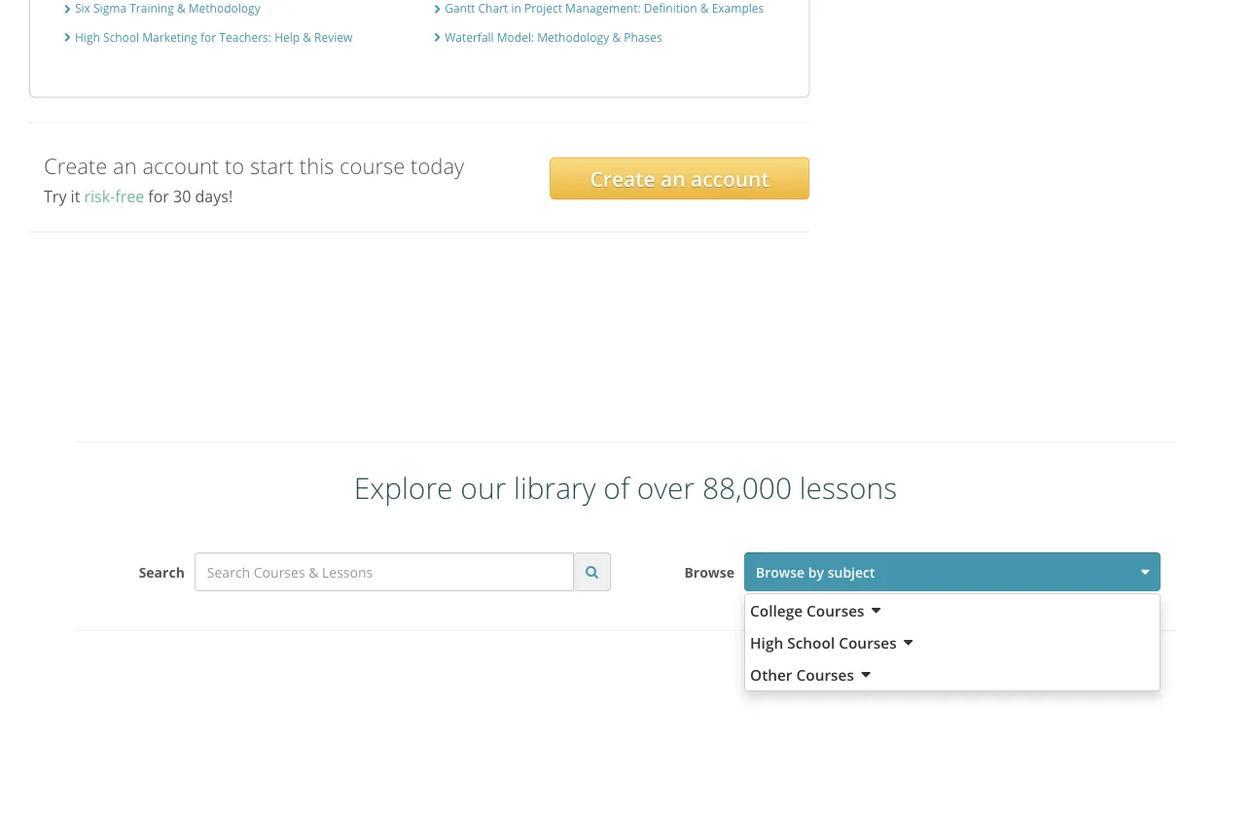 Task type: vqa. For each thing, say whether or not it's contained in the screenshot.
the left the School
yes



Task type: describe. For each thing, give the bounding box(es) containing it.
30
[[173, 186, 191, 206]]

explore
[[354, 468, 453, 508]]

college
[[750, 600, 803, 621]]

1 vertical spatial courses
[[839, 632, 897, 653]]

six sigma training & methodology
[[75, 0, 260, 16]]

bottom search button image
[[586, 565, 598, 578]]

browse for browse by subject
[[756, 563, 805, 581]]

create an account to start this course today try it risk-free for 30 days!
[[44, 151, 464, 206]]

browse for browse
[[684, 563, 735, 581]]

school for sigma
[[103, 29, 139, 45]]

courses for college courses
[[807, 600, 865, 621]]

model:
[[497, 29, 534, 45]]

high school courses link
[[745, 627, 1160, 659]]

today
[[411, 151, 464, 181]]

over
[[637, 468, 695, 508]]

88,000 lessons
[[702, 468, 897, 508]]

in
[[511, 0, 521, 16]]

this
[[300, 151, 334, 181]]

sigma
[[93, 0, 127, 16]]

other
[[750, 665, 792, 685]]

free
[[115, 186, 144, 206]]

an for create an account
[[661, 165, 685, 192]]

gantt chart in project management: definition & examples link
[[445, 0, 764, 16]]

gantt
[[445, 0, 475, 16]]

tab panel containing six sigma training & methodology
[[29, 0, 810, 98]]

Search Courses & Lessons text field
[[194, 553, 574, 592]]

create for create an account
[[590, 165, 655, 192]]

our
[[461, 468, 506, 508]]

definition
[[644, 0, 697, 16]]

& right help
[[303, 29, 311, 45]]

chart
[[478, 0, 508, 16]]

to
[[225, 151, 244, 181]]

explore our library of over 88,000 lessons
[[354, 468, 897, 508]]

waterfall model: methodology & phases link
[[445, 29, 662, 45]]

0 horizontal spatial methodology
[[189, 0, 260, 16]]

six
[[75, 0, 90, 16]]

management:
[[565, 0, 641, 16]]

high for high school marketing for teachers: help & review
[[75, 29, 100, 45]]

courses for other courses
[[796, 665, 854, 685]]

other courses link
[[745, 659, 1160, 691]]



Task type: locate. For each thing, give the bounding box(es) containing it.
by
[[808, 563, 824, 581]]

1 browse from the left
[[684, 563, 735, 581]]

search
[[139, 563, 185, 581]]

& right training
[[177, 0, 185, 16]]

account for create an account to start this course today try it risk-free for 30 days!
[[142, 151, 219, 181]]

school for courses
[[787, 632, 835, 653]]

account
[[142, 151, 219, 181], [691, 165, 769, 192]]

high up other
[[750, 632, 783, 653]]

2 vertical spatial courses
[[796, 665, 854, 685]]

courses up high school courses
[[807, 600, 865, 621]]

school down college courses
[[787, 632, 835, 653]]

browse by subject
[[756, 563, 875, 581]]

an
[[113, 151, 137, 181], [661, 165, 685, 192]]

browse left "by" at right bottom
[[756, 563, 805, 581]]

0 horizontal spatial school
[[103, 29, 139, 45]]

library
[[514, 468, 596, 508]]

training
[[130, 0, 174, 16]]

create for create an account to start this course today try it risk-free for 30 days!
[[44, 151, 107, 181]]

high down six
[[75, 29, 100, 45]]

college courses
[[750, 600, 865, 621]]

school inside menu
[[787, 632, 835, 653]]

browse
[[684, 563, 735, 581], [756, 563, 805, 581]]

0 horizontal spatial high
[[75, 29, 100, 45]]

it
[[71, 186, 80, 206]]

college courses link
[[745, 595, 1160, 627]]

waterfall
[[445, 29, 494, 45]]

waterfall model: methodology & phases
[[445, 29, 662, 45]]

1 horizontal spatial create
[[590, 165, 655, 192]]

six sigma training & methodology link
[[75, 0, 260, 16]]

of
[[604, 468, 629, 508]]

menu
[[744, 594, 1161, 692]]

1 vertical spatial high
[[750, 632, 783, 653]]

1 horizontal spatial high
[[750, 632, 783, 653]]

1 horizontal spatial school
[[787, 632, 835, 653]]

1 vertical spatial school
[[787, 632, 835, 653]]

high school marketing for teachers: help & review
[[75, 29, 353, 45]]

other courses
[[750, 665, 854, 685]]

an inside create an account to start this course today try it risk-free for 30 days!
[[113, 151, 137, 181]]

teachers:
[[219, 29, 271, 45]]

0 horizontal spatial account
[[142, 151, 219, 181]]

subject
[[828, 563, 875, 581]]

0 horizontal spatial for
[[148, 186, 169, 206]]

high school courses
[[750, 632, 897, 653]]

1 horizontal spatial browse
[[756, 563, 805, 581]]

for left teachers:
[[200, 29, 216, 45]]

0 horizontal spatial an
[[113, 151, 137, 181]]

create
[[44, 151, 107, 181], [590, 165, 655, 192]]

try
[[44, 186, 67, 206]]

create an account
[[590, 165, 769, 192]]

2 browse from the left
[[756, 563, 805, 581]]

review
[[314, 29, 353, 45]]

0 vertical spatial methodology
[[189, 0, 260, 16]]

1 vertical spatial methodology
[[537, 29, 609, 45]]

&
[[177, 0, 185, 16], [700, 0, 709, 16], [303, 29, 311, 45], [612, 29, 621, 45]]

help
[[275, 29, 300, 45]]

high
[[75, 29, 100, 45], [750, 632, 783, 653]]

start
[[250, 151, 294, 181]]

1 horizontal spatial account
[[691, 165, 769, 192]]

courses
[[807, 600, 865, 621], [839, 632, 897, 653], [796, 665, 854, 685]]

0 vertical spatial courses
[[807, 600, 865, 621]]

0 horizontal spatial create
[[44, 151, 107, 181]]

for
[[200, 29, 216, 45], [148, 186, 169, 206]]

methodology
[[189, 0, 260, 16], [537, 29, 609, 45]]

for left 30
[[148, 186, 169, 206]]

0 horizontal spatial browse
[[684, 563, 735, 581]]

browse down over
[[684, 563, 735, 581]]

tab panel
[[29, 0, 810, 98]]

1 horizontal spatial an
[[661, 165, 685, 192]]

high school marketing for teachers: help & review link
[[75, 29, 353, 45]]

for inside create an account to start this course today try it risk-free for 30 days!
[[148, 186, 169, 206]]

create inside create an account to start this course today try it risk-free for 30 days!
[[44, 151, 107, 181]]

gantt chart in project management: definition & examples
[[445, 0, 764, 16]]

marketing
[[142, 29, 197, 45]]

phases
[[624, 29, 662, 45]]

examples
[[712, 0, 764, 16]]

0 vertical spatial for
[[200, 29, 216, 45]]

0 vertical spatial school
[[103, 29, 139, 45]]

1 horizontal spatial methodology
[[537, 29, 609, 45]]

courses down high school courses
[[796, 665, 854, 685]]

high for high school courses
[[750, 632, 783, 653]]

project
[[524, 0, 562, 16]]

& left examples on the top right
[[700, 0, 709, 16]]

& left the phases
[[612, 29, 621, 45]]

account inside create an account to start this course today try it risk-free for 30 days!
[[142, 151, 219, 181]]

account for create an account
[[691, 165, 769, 192]]

risk-
[[84, 186, 115, 206]]

methodology down management: at top
[[537, 29, 609, 45]]

methodology up high school marketing for teachers: help & review
[[189, 0, 260, 16]]

course
[[340, 151, 405, 181]]

courses down college courses
[[839, 632, 897, 653]]

menu containing college courses
[[744, 594, 1161, 692]]

create inside create an account link
[[590, 165, 655, 192]]

an for create an account to start this course today try it risk-free for 30 days!
[[113, 151, 137, 181]]

school
[[103, 29, 139, 45], [787, 632, 835, 653]]

1 horizontal spatial for
[[200, 29, 216, 45]]

create an account link
[[550, 157, 810, 200]]

days!
[[195, 186, 233, 206]]

0 vertical spatial high
[[75, 29, 100, 45]]

1 vertical spatial for
[[148, 186, 169, 206]]

high inside menu
[[750, 632, 783, 653]]

school down sigma
[[103, 29, 139, 45]]



